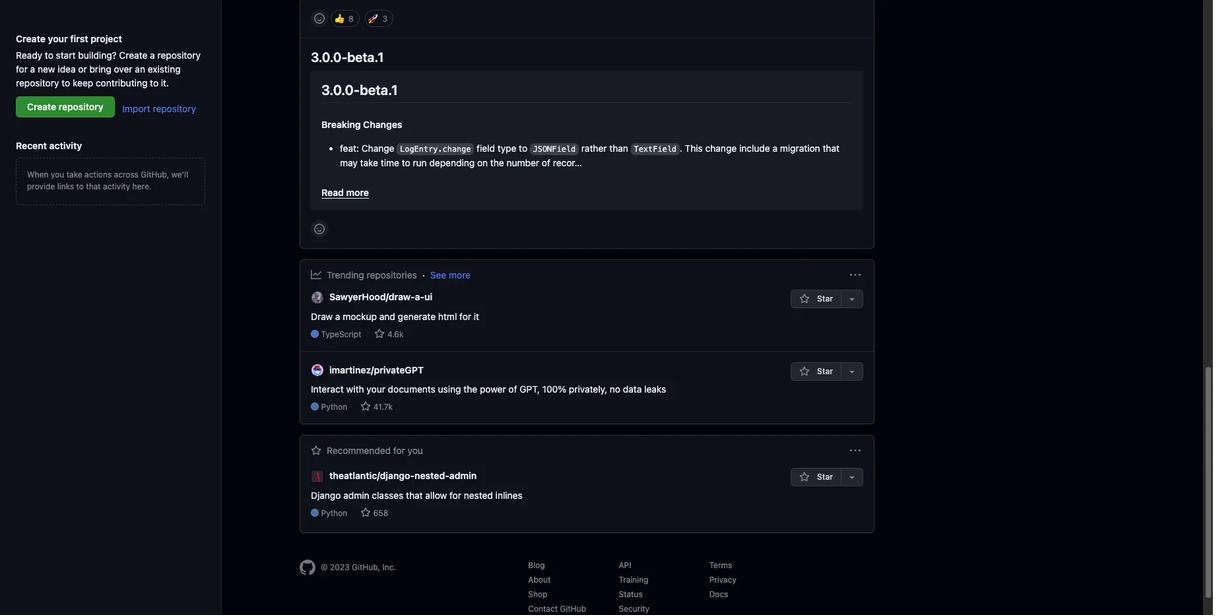 Task type: locate. For each thing, give the bounding box(es) containing it.
a left new
[[30, 63, 35, 75]]

2 horizontal spatial that
[[823, 143, 840, 154]]

0 vertical spatial more
[[346, 187, 369, 198]]

take inside . this change include a migration that may take time to run depending on the number of recor…
[[360, 157, 378, 168]]

repo details element containing typescript
[[311, 329, 480, 341]]

take
[[360, 157, 378, 168], [66, 170, 82, 180]]

change
[[362, 143, 395, 154]]

repository up the existing
[[158, 50, 201, 61]]

repo details element for generate
[[311, 329, 480, 341]]

0 vertical spatial python
[[321, 403, 348, 412]]

repo rec icon image
[[311, 446, 322, 456]]

a-
[[415, 292, 425, 303]]

python
[[321, 403, 348, 412], [321, 508, 348, 518]]

read more
[[322, 187, 369, 198]]

that inside . this change include a migration that may take time to run depending on the number of recor…
[[823, 143, 840, 154]]

when
[[27, 170, 49, 180]]

100%
[[543, 384, 567, 395]]

github, inside when you take actions across github, we'll provide links to that activity here.
[[141, 170, 169, 180]]

1 star button from the top
[[791, 290, 841, 308]]

repo details element down the draw a mockup and generate html for it at the left bottom of page
[[311, 329, 480, 341]]

python down interact
[[321, 403, 348, 412]]

of left gpt,
[[509, 384, 517, 395]]

2 star from the top
[[815, 367, 833, 377]]

3 star from the top
[[815, 473, 833, 482]]

nested-
[[415, 470, 450, 482]]

to left run
[[402, 157, 411, 168]]

1 vertical spatial that
[[86, 182, 101, 192]]

contributing
[[96, 77, 148, 88]]

theatlantic/django-nested-admin
[[330, 470, 477, 482]]

1 vertical spatial your
[[367, 384, 386, 395]]

we'll
[[171, 170, 188, 180]]

create your first project ready to start building? create a repository for a new idea or bring over an existing repository to keep contributing to it.
[[16, 33, 201, 88]]

star image
[[800, 367, 810, 377], [360, 402, 371, 412], [360, 508, 371, 518]]

repository
[[158, 50, 201, 61], [16, 77, 59, 88], [59, 101, 103, 112], [153, 103, 196, 114]]

add or remove reactions image down read
[[314, 224, 325, 234]]

add or remove reactions image
[[314, 13, 325, 24], [314, 224, 325, 234]]

1 horizontal spatial activity
[[103, 182, 130, 192]]

add or remove reactions image left 👍
[[314, 13, 325, 24]]

the right on
[[491, 157, 504, 168]]

of down the jsonfield
[[542, 157, 551, 168]]

the right the using on the left
[[464, 384, 478, 395]]

0 vertical spatial star button
[[791, 290, 841, 308]]

3.0.0-beta.1 inside "card preview" element
[[322, 82, 398, 98]]

recommended
[[327, 445, 391, 457]]

4.6k link
[[374, 329, 404, 340]]

repo details element down interact with your documents using the power of gpt, 100% privately, no data leaks
[[311, 402, 667, 414]]

privately,
[[569, 384, 608, 395]]

2 vertical spatial star button
[[791, 469, 841, 487]]

to right links
[[76, 182, 84, 192]]

of inside . this change include a migration that may take time to run depending on the number of recor…
[[542, 157, 551, 168]]

add or remove reactions image for first add or remove reactions element from the bottom
[[314, 224, 325, 234]]

1 vertical spatial take
[[66, 170, 82, 180]]

1 vertical spatial star image
[[374, 329, 385, 340]]

1 add or remove reactions image from the top
[[314, 13, 325, 24]]

jsonfield
[[533, 145, 576, 154]]

1 horizontal spatial the
[[491, 157, 504, 168]]

0 vertical spatial 3.0.0-beta.1
[[311, 49, 384, 65]]

number
[[507, 157, 540, 168]]

star for draw a mockup and generate html for it
[[815, 294, 833, 304]]

2 vertical spatial star image
[[800, 473, 810, 483]]

theatlantic/django-
[[330, 470, 415, 482]]

1 vertical spatial admin
[[344, 490, 370, 501]]

0 horizontal spatial github,
[[141, 170, 169, 180]]

activity
[[49, 140, 82, 151], [103, 182, 130, 192]]

that left allow
[[406, 490, 423, 501]]

0 vertical spatial your
[[48, 33, 68, 44]]

to inside when you take actions across github, we'll provide links to that activity here.
[[76, 182, 84, 192]]

your up 41.7k link
[[367, 384, 386, 395]]

ui
[[425, 292, 433, 303]]

activity inside when you take actions across github, we'll provide links to that activity here.
[[103, 182, 130, 192]]

1 horizontal spatial that
[[406, 490, 423, 501]]

2 vertical spatial create
[[27, 101, 56, 112]]

more right see
[[449, 269, 471, 281]]

create inside create repository link
[[27, 101, 56, 112]]

new
[[38, 63, 55, 75]]

admin up the nested
[[450, 470, 477, 482]]

that down actions
[[86, 182, 101, 192]]

logentry.change
[[400, 145, 471, 154]]

2 add or remove reactions image from the top
[[314, 224, 325, 234]]

github,
[[141, 170, 169, 180], [352, 563, 380, 572]]

type
[[498, 143, 517, 154]]

41.7k
[[374, 403, 393, 412]]

take up links
[[66, 170, 82, 180]]

for inside create your first project ready to start building? create a repository for a new idea or bring over an existing repository to keep contributing to it.
[[16, 63, 28, 75]]

bring
[[89, 63, 111, 75]]

0 vertical spatial admin
[[450, 470, 477, 482]]

repository down keep
[[59, 101, 103, 112]]

sawyerhood/draw-
[[330, 292, 415, 303]]

3 add this repository to a list image from the top
[[847, 473, 858, 483]]

2 vertical spatial star
[[815, 473, 833, 482]]

for left it
[[460, 311, 472, 322]]

@theatlantic profile image
[[311, 470, 324, 483]]

1 horizontal spatial more
[[449, 269, 471, 281]]

1 vertical spatial 3.0.0-
[[322, 82, 360, 98]]

1 horizontal spatial your
[[367, 384, 386, 395]]

0 vertical spatial star image
[[800, 367, 810, 377]]

0 vertical spatial of
[[542, 157, 551, 168]]

recent
[[16, 140, 47, 151]]

this
[[685, 143, 703, 154]]

create
[[16, 33, 46, 44], [119, 50, 148, 61], [27, 101, 56, 112]]

python down django
[[321, 508, 348, 518]]

3 repo details element from the top
[[311, 508, 523, 520]]

footer
[[300, 560, 875, 616]]

create up the an at the top left of the page
[[119, 50, 148, 61]]

of
[[542, 157, 551, 168], [509, 384, 517, 395]]

1 vertical spatial star button
[[791, 363, 841, 381]]

1 horizontal spatial github,
[[352, 563, 380, 572]]

security link
[[619, 604, 650, 614]]

that inside when you take actions across github, we'll provide links to that activity here.
[[86, 182, 101, 192]]

graph image
[[311, 270, 322, 280]]

see
[[430, 269, 447, 281]]

0 horizontal spatial that
[[86, 182, 101, 192]]

create down new
[[27, 101, 56, 112]]

1 repo details element from the top
[[311, 329, 480, 341]]

your up start
[[48, 33, 68, 44]]

draw
[[311, 311, 333, 322]]

beta.1 down 🚀
[[348, 49, 384, 65]]

repo details element down the django admin classes that allow for nested inlines
[[311, 508, 523, 520]]

blog
[[529, 561, 545, 570]]

field
[[477, 143, 495, 154]]

8
[[349, 14, 354, 24]]

add or remove reactions element left 👍
[[311, 10, 328, 27]]

0 horizontal spatial activity
[[49, 140, 82, 151]]

1 vertical spatial add or remove reactions element
[[311, 220, 328, 238]]

👍
[[335, 12, 344, 25]]

0 vertical spatial activity
[[49, 140, 82, 151]]

create up ready
[[16, 33, 46, 44]]

training
[[619, 575, 649, 585]]

to down 'idea' at the left of the page
[[62, 77, 70, 88]]

star image
[[800, 294, 810, 304], [374, 329, 385, 340], [800, 473, 810, 483]]

beta.1
[[348, 49, 384, 65], [360, 82, 398, 98]]

2 vertical spatial that
[[406, 490, 423, 501]]

2 vertical spatial star image
[[360, 508, 371, 518]]

leaks
[[645, 384, 667, 395]]

rather
[[582, 143, 607, 154]]

0 vertical spatial you
[[51, 170, 64, 180]]

add this repository to a list image
[[847, 294, 858, 304], [847, 367, 858, 377], [847, 473, 858, 483]]

0 vertical spatial take
[[360, 157, 378, 168]]

textfield
[[634, 145, 677, 154]]

admin up 658 link
[[344, 490, 370, 501]]

status link
[[619, 590, 643, 600]]

keep
[[73, 77, 93, 88]]

take down change
[[360, 157, 378, 168]]

1 vertical spatial beta.1
[[360, 82, 398, 98]]

to inside . this change include a migration that may take time to run depending on the number of recor…
[[402, 157, 411, 168]]

1 vertical spatial python
[[321, 508, 348, 518]]

1 vertical spatial add or remove reactions image
[[314, 224, 325, 234]]

generate
[[398, 311, 436, 322]]

2 vertical spatial repo details element
[[311, 508, 523, 520]]

0 horizontal spatial take
[[66, 170, 82, 180]]

0 vertical spatial star image
[[800, 294, 810, 304]]

2 python from the top
[[321, 508, 348, 518]]

github, up here.
[[141, 170, 169, 180]]

.
[[680, 143, 683, 154]]

1 add or remove reactions element from the top
[[311, 10, 328, 27]]

1 star from the top
[[815, 294, 833, 304]]

or
[[78, 63, 87, 75]]

3.0.0- inside "card preview" element
[[322, 82, 360, 98]]

0 vertical spatial beta.1
[[348, 49, 384, 65]]

breaking changes
[[322, 119, 403, 130]]

1 horizontal spatial take
[[360, 157, 378, 168]]

training link
[[619, 575, 649, 585]]

3 star button from the top
[[791, 469, 841, 487]]

3.0.0-beta.1 down 3.0.0-beta.1 link
[[322, 82, 398, 98]]

add this repository to a list image for interact with your documents using the power of gpt, 100% privately, no data leaks
[[847, 367, 858, 377]]

2 add this repository to a list image from the top
[[847, 367, 858, 377]]

to left "it."
[[150, 77, 159, 88]]

run
[[413, 157, 427, 168]]

create repository link
[[16, 96, 115, 118]]

0 horizontal spatial the
[[464, 384, 478, 395]]

3.0.0-beta.1
[[311, 49, 384, 65], [322, 82, 398, 98]]

see more link
[[430, 268, 471, 282]]

0 vertical spatial star
[[815, 294, 833, 304]]

a inside . this change include a migration that may take time to run depending on the number of recor…
[[773, 143, 778, 154]]

a right "include"
[[773, 143, 778, 154]]

0 horizontal spatial you
[[51, 170, 64, 180]]

building?
[[78, 50, 117, 61]]

3.0.0-beta.1 link
[[311, 49, 384, 65]]

over
[[114, 63, 133, 75]]

1 vertical spatial repo details element
[[311, 402, 667, 414]]

0 vertical spatial create
[[16, 33, 46, 44]]

github, left inc. in the left bottom of the page
[[352, 563, 380, 572]]

0 horizontal spatial more
[[346, 187, 369, 198]]

trending
[[327, 269, 364, 281]]

0 vertical spatial add this repository to a list image
[[847, 294, 858, 304]]

feat: change logentry.change field type to jsonfield rather than textfield
[[340, 143, 677, 154]]

1 horizontal spatial of
[[542, 157, 551, 168]]

blog link
[[529, 561, 545, 570]]

1 horizontal spatial admin
[[450, 470, 477, 482]]

changes
[[363, 119, 403, 130]]

recent activity
[[16, 140, 82, 151]]

beta.1 up the changes
[[360, 82, 398, 98]]

1 vertical spatial activity
[[103, 182, 130, 192]]

3.0.0- down 👍
[[311, 49, 348, 65]]

1 vertical spatial the
[[464, 384, 478, 395]]

activity down across
[[103, 182, 130, 192]]

1 vertical spatial add this repository to a list image
[[847, 367, 858, 377]]

terms link
[[710, 561, 733, 570]]

theatlantic/django-nested-admin link
[[330, 469, 477, 483]]

star image for draw a mockup and generate html for it
[[800, 294, 810, 304]]

docs link
[[710, 590, 729, 600]]

more right read
[[346, 187, 369, 198]]

star image for django admin classes that allow for nested inlines
[[360, 508, 371, 518]]

1 add this repository to a list image from the top
[[847, 294, 858, 304]]

docs
[[710, 590, 729, 600]]

python for interact
[[321, 403, 348, 412]]

0 vertical spatial that
[[823, 143, 840, 154]]

you up links
[[51, 170, 64, 180]]

star button for interact with your documents using the power of gpt, 100% privately, no data leaks
[[791, 363, 841, 381]]

0 vertical spatial repo details element
[[311, 329, 480, 341]]

it.
[[161, 77, 169, 88]]

3.0.0-beta.1 down 8
[[311, 49, 384, 65]]

1 vertical spatial 3.0.0-beta.1
[[322, 82, 398, 98]]

👍 8
[[335, 12, 354, 25]]

3.0.0- down 3.0.0-beta.1 link
[[322, 82, 360, 98]]

documents
[[388, 384, 436, 395]]

create for create your first project ready to start building? create a repository for a new idea or bring over an existing repository to keep contributing to it.
[[16, 33, 46, 44]]

django
[[311, 490, 341, 501]]

0 vertical spatial the
[[491, 157, 504, 168]]

1 horizontal spatial you
[[408, 445, 423, 457]]

1 vertical spatial star
[[815, 367, 833, 377]]

0 horizontal spatial admin
[[344, 490, 370, 501]]

activity right "recent"
[[49, 140, 82, 151]]

0 horizontal spatial of
[[509, 384, 517, 395]]

star button
[[791, 290, 841, 308], [791, 363, 841, 381], [791, 469, 841, 487]]

1 vertical spatial github,
[[352, 563, 380, 572]]

2 repo details element from the top
[[311, 402, 667, 414]]

1 vertical spatial you
[[408, 445, 423, 457]]

classes
[[372, 490, 404, 501]]

2 vertical spatial add this repository to a list image
[[847, 473, 858, 483]]

add or remove reactions element down read
[[311, 220, 328, 238]]

1 python from the top
[[321, 403, 348, 412]]

inlines
[[496, 490, 523, 501]]

add or remove reactions element
[[311, 10, 328, 27], [311, 220, 328, 238]]

2 star button from the top
[[791, 363, 841, 381]]

power
[[480, 384, 506, 395]]

for down ready
[[16, 63, 28, 75]]

0 vertical spatial add or remove reactions element
[[311, 10, 328, 27]]

you up theatlantic/django-nested-admin link
[[408, 445, 423, 457]]

0 vertical spatial add or remove reactions image
[[314, 13, 325, 24]]

python for django
[[321, 508, 348, 518]]

start
[[56, 50, 76, 61]]

1 vertical spatial of
[[509, 384, 517, 395]]

read
[[322, 187, 344, 198]]

0 horizontal spatial your
[[48, 33, 68, 44]]

that right the migration
[[823, 143, 840, 154]]

@sawyerhood profile image
[[311, 291, 324, 305]]

0 vertical spatial github,
[[141, 170, 169, 180]]

for
[[16, 63, 28, 75], [460, 311, 472, 322], [394, 445, 405, 457], [450, 490, 462, 501]]

beta.1 inside "card preview" element
[[360, 82, 398, 98]]

1 vertical spatial star image
[[360, 402, 371, 412]]

repo details element
[[311, 329, 480, 341], [311, 402, 667, 414], [311, 508, 523, 520]]

first
[[70, 33, 88, 44]]



Task type: describe. For each thing, give the bounding box(es) containing it.
star button for draw a mockup and generate html for it
[[791, 290, 841, 308]]

contact github link
[[529, 604, 587, 614]]

gpt,
[[520, 384, 540, 395]]

mark github image
[[300, 560, 316, 576]]

across
[[114, 170, 139, 180]]

© 2023 github, inc.
[[321, 563, 396, 572]]

to up "number"
[[519, 143, 528, 154]]

existing
[[148, 63, 181, 75]]

shop link
[[529, 590, 548, 600]]

on
[[477, 157, 488, 168]]

typescript
[[321, 330, 362, 340]]

contact
[[529, 604, 558, 614]]

©
[[321, 563, 328, 572]]

star image for django admin classes that allow for nested inlines
[[800, 473, 810, 483]]

django admin classes that allow for nested inlines
[[311, 490, 523, 501]]

api link
[[619, 561, 632, 570]]

star image inside button
[[800, 367, 810, 377]]

🚀 3
[[369, 12, 388, 25]]

about link
[[529, 575, 551, 585]]

41.7k link
[[360, 402, 393, 412]]

import
[[122, 103, 150, 114]]

project
[[91, 33, 122, 44]]

feed item heading menu image
[[851, 270, 861, 281]]

about
[[529, 575, 551, 585]]

trending repositories · see more
[[327, 269, 471, 281]]

than
[[610, 143, 629, 154]]

mockup
[[343, 311, 377, 322]]

create repository
[[27, 101, 103, 112]]

here.
[[132, 182, 151, 192]]

feat:
[[340, 143, 359, 154]]

add this repository to a list image for draw a mockup and generate html for it
[[847, 294, 858, 304]]

privacy link
[[710, 575, 737, 585]]

links
[[57, 182, 74, 192]]

migration
[[781, 143, 821, 154]]

security
[[619, 604, 650, 614]]

1 vertical spatial more
[[449, 269, 471, 281]]

it
[[474, 311, 480, 322]]

take inside when you take actions across github, we'll provide links to that activity here.
[[66, 170, 82, 180]]

idea
[[58, 63, 76, 75]]

status
[[619, 590, 643, 600]]

breaking
[[322, 119, 361, 130]]

a right draw
[[335, 311, 340, 322]]

provide
[[27, 182, 55, 192]]

1 vertical spatial create
[[119, 50, 148, 61]]

4.6k
[[388, 330, 404, 340]]

star image for interact with your documents using the power of gpt, 100% privately, no data leaks
[[360, 402, 371, 412]]

terms privacy docs
[[710, 561, 737, 600]]

star for django admin classes that allow for nested inlines
[[815, 473, 833, 482]]

blog about shop contact github
[[529, 561, 587, 614]]

repo details element for allow
[[311, 508, 523, 520]]

sawyerhood/draw-a-ui
[[330, 292, 433, 303]]

create for create repository
[[27, 101, 56, 112]]

may
[[340, 157, 358, 168]]

add this repository to a list image for django admin classes that allow for nested inlines
[[847, 473, 858, 483]]

for up theatlantic/django-nested-admin link
[[394, 445, 405, 457]]

sawyerhood/draw-a-ui link
[[330, 290, 433, 304]]

no
[[610, 384, 621, 395]]

html
[[438, 311, 457, 322]]

card preview element
[[311, 71, 864, 210]]

you inside when you take actions across github, we'll provide links to that activity here.
[[51, 170, 64, 180]]

@imartinez profile image
[[311, 364, 324, 377]]

your inside create your first project ready to start building? create a repository for a new idea or bring over an existing repository to keep contributing to it.
[[48, 33, 68, 44]]

actions
[[85, 170, 112, 180]]

repositories
[[367, 269, 417, 281]]

draw a mockup and generate html for it
[[311, 311, 480, 322]]

the inside . this change include a migration that may take time to run depending on the number of recor…
[[491, 157, 504, 168]]

footer containing blog
[[300, 560, 875, 616]]

star button for django admin classes that allow for nested inlines
[[791, 469, 841, 487]]

imartinez/privategpt
[[330, 364, 424, 376]]

repository down new
[[16, 77, 59, 88]]

star for interact with your documents using the power of gpt, 100% privately, no data leaks
[[815, 367, 833, 377]]

a up the existing
[[150, 50, 155, 61]]

privacy
[[710, 575, 737, 585]]

more inside read more link
[[346, 187, 369, 198]]

2 add or remove reactions element from the top
[[311, 220, 328, 238]]

depending
[[430, 157, 475, 168]]

repo details element for using
[[311, 402, 667, 414]]

imartinez/privategpt link
[[330, 363, 424, 377]]

recommended for you
[[327, 445, 423, 457]]

. this change include a migration that may take time to run depending on the number of recor…
[[340, 143, 840, 168]]

interact with your documents using the power of gpt, 100% privately, no data leaks
[[311, 384, 667, 395]]

allow
[[426, 490, 447, 501]]

ready
[[16, 50, 42, 61]]

658 link
[[360, 508, 389, 518]]

import repository link
[[122, 103, 196, 114]]

add or remove reactions image for first add or remove reactions element from the top of the page
[[314, 13, 325, 24]]

terms
[[710, 561, 733, 570]]

© 2023 github, inc. link
[[300, 560, 492, 576]]

data
[[623, 384, 642, 395]]

github
[[560, 604, 587, 614]]

for right allow
[[450, 490, 462, 501]]

github, inside 'link'
[[352, 563, 380, 572]]

nested
[[464, 490, 493, 501]]

with
[[346, 384, 364, 395]]

0 vertical spatial 3.0.0-
[[311, 49, 348, 65]]

repository down "it."
[[153, 103, 196, 114]]

to up new
[[45, 50, 53, 61]]

and
[[380, 311, 395, 322]]

time
[[381, 157, 400, 168]]

shop
[[529, 590, 548, 600]]

using
[[438, 384, 461, 395]]

feed item heading menu image
[[851, 446, 861, 457]]

read more link
[[322, 180, 853, 199]]

import repository
[[122, 103, 196, 114]]



Task type: vqa. For each thing, say whether or not it's contained in the screenshot.
the bottom eye image
no



